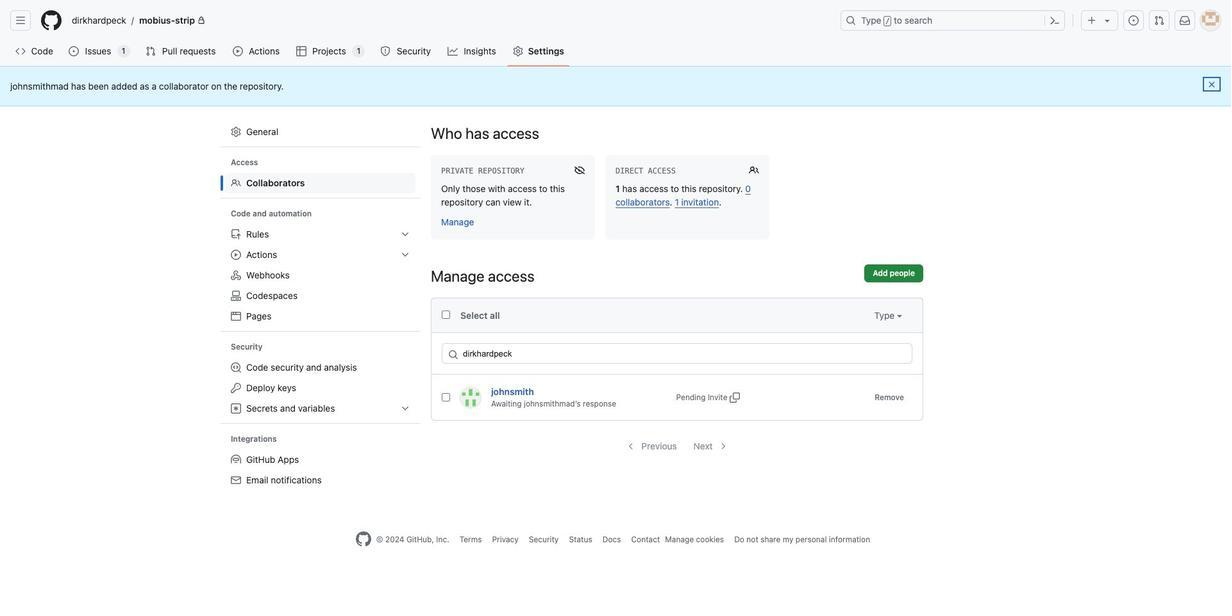 Task type: locate. For each thing, give the bounding box(es) containing it.
0 vertical spatial issue opened image
[[1129, 15, 1139, 26]]

browser image
[[231, 312, 241, 322]]

shield image
[[380, 46, 391, 56]]

issue opened image right code icon on the left of page
[[69, 46, 79, 56]]

0 vertical spatial git pull request image
[[1154, 15, 1164, 26]]

dismiss this message image
[[1207, 80, 1217, 90]]

git pull request image
[[1154, 15, 1164, 26], [145, 46, 156, 56]]

1 vertical spatial issue opened image
[[69, 46, 79, 56]]

None checkbox
[[442, 311, 450, 319]]

1 vertical spatial git pull request image
[[145, 46, 156, 56]]

1 vertical spatial gear image
[[231, 127, 241, 137]]

issue opened image
[[1129, 15, 1139, 26], [69, 46, 79, 56]]

0 vertical spatial people image
[[749, 165, 759, 176]]

hubot image
[[231, 455, 241, 465]]

git pull request image for issue opened icon to the top
[[1154, 15, 1164, 26]]

command palette image
[[1050, 15, 1060, 26]]

play image
[[233, 46, 243, 56]]

0 horizontal spatial issue opened image
[[69, 46, 79, 56]]

table image
[[296, 46, 306, 56]]

gear image
[[513, 46, 523, 56], [231, 127, 241, 137]]

codescan image
[[231, 363, 241, 373]]

1 horizontal spatial git pull request image
[[1154, 15, 1164, 26]]

triangle down image
[[1102, 15, 1113, 26]]

search image
[[448, 350, 458, 360]]

0 horizontal spatial git pull request image
[[145, 46, 156, 56]]

Find a collaborator… search field
[[442, 344, 912, 364]]

1 horizontal spatial issue opened image
[[1129, 15, 1139, 26]]

0 horizontal spatial people image
[[231, 178, 241, 189]]

@johnsmithmad image
[[460, 388, 481, 408]]

people image
[[749, 165, 759, 176], [231, 178, 241, 189]]

1 horizontal spatial gear image
[[513, 46, 523, 56]]

plus image
[[1087, 15, 1097, 26]]

issue opened image right triangle down image
[[1129, 15, 1139, 26]]

list
[[67, 10, 833, 31], [226, 173, 416, 194], [226, 224, 416, 327], [226, 358, 416, 419], [226, 450, 416, 491]]

mail image
[[231, 476, 241, 486]]

alert
[[10, 80, 1221, 93]]



Task type: vqa. For each thing, say whether or not it's contained in the screenshot.
Option
no



Task type: describe. For each thing, give the bounding box(es) containing it.
1 vertical spatial people image
[[231, 178, 241, 189]]

graph image
[[447, 46, 458, 56]]

lock image
[[198, 17, 205, 24]]

eye closed image
[[575, 165, 585, 176]]

codespaces image
[[231, 291, 241, 301]]

1 horizontal spatial people image
[[749, 165, 759, 176]]

homepage image
[[41, 10, 62, 31]]

homepage image
[[356, 532, 371, 548]]

copy invite link image
[[730, 393, 740, 403]]

0 horizontal spatial gear image
[[231, 127, 241, 137]]

webhook image
[[231, 271, 241, 281]]

git pull request image for the leftmost issue opened icon
[[145, 46, 156, 56]]

invitation johnsmith checkbox
[[442, 394, 450, 402]]

code image
[[15, 46, 26, 56]]

key image
[[231, 383, 241, 394]]

notifications image
[[1180, 15, 1190, 26]]

0 vertical spatial gear image
[[513, 46, 523, 56]]



